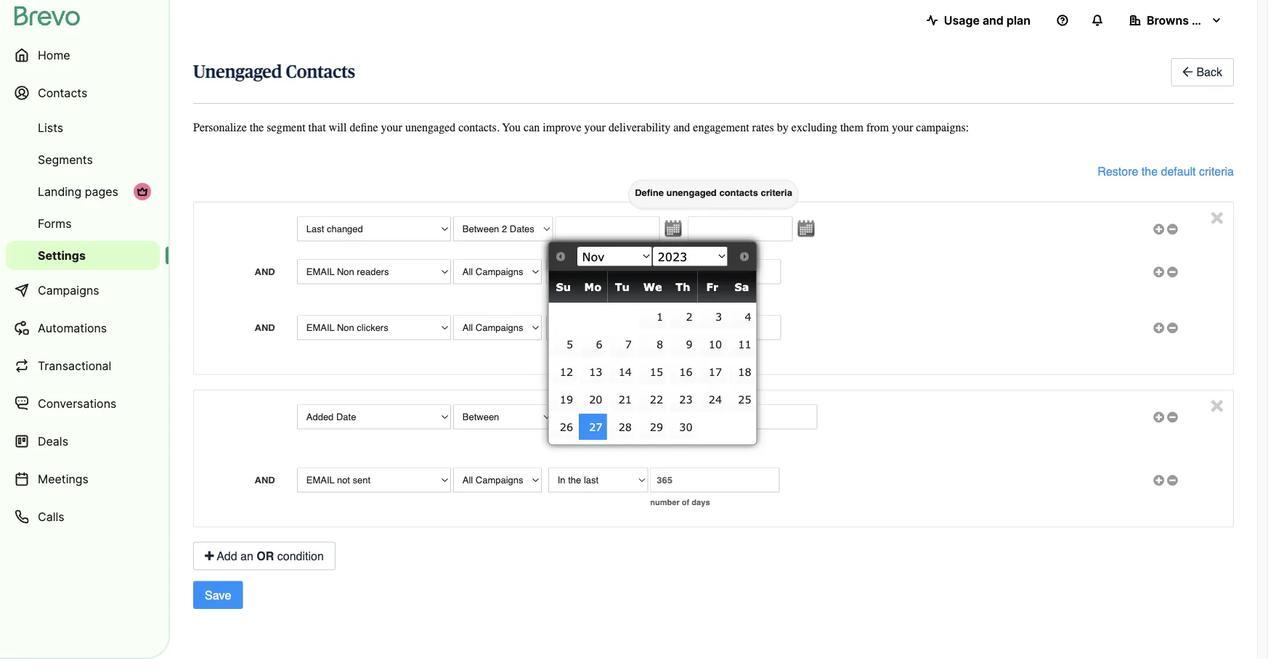 Task type: locate. For each thing, give the bounding box(es) containing it.
days
[[694, 290, 712, 299], [694, 346, 712, 355], [555, 435, 574, 444], [688, 435, 707, 444], [692, 498, 710, 508]]

criteria for default
[[1200, 165, 1235, 178]]

plus circle image for 2nd minus circle icon from the top of the page
[[1154, 476, 1165, 486]]

landing
[[38, 185, 82, 199]]

6
[[596, 338, 603, 351]]

0 vertical spatial ×
[[1211, 203, 1224, 229]]

before
[[576, 435, 600, 444], [709, 435, 733, 444]]

plan
[[1007, 13, 1031, 27]]

your right from
[[892, 121, 914, 134]]

1 vertical spatial number
[[652, 346, 681, 355]]

28 link
[[609, 414, 637, 440]]

back button
[[1172, 58, 1235, 86]]

0 horizontal spatial the
[[250, 121, 264, 134]]

minus circle image
[[1168, 413, 1179, 422], [1168, 476, 1179, 486]]

2 before from the left
[[709, 435, 733, 444]]

1 horizontal spatial and
[[674, 121, 691, 134]]

12 link
[[550, 359, 578, 385]]

0 vertical spatial the
[[250, 121, 264, 134]]

and
[[255, 266, 275, 277], [255, 322, 275, 333], [255, 475, 275, 486]]

plus image
[[205, 551, 214, 562]]

settings link
[[6, 241, 160, 270]]

1 horizontal spatial contacts
[[286, 63, 355, 81]]

2 vertical spatial minus circle image
[[1168, 324, 1179, 333]]

0 vertical spatial plus circle image
[[1154, 324, 1165, 333]]

0 vertical spatial minus circle image
[[1168, 413, 1179, 422]]

3 plus circle image from the top
[[1154, 413, 1165, 422]]

and
[[983, 13, 1004, 27], [674, 121, 691, 134], [626, 435, 641, 444]]

1 vertical spatial minus circle image
[[1168, 268, 1179, 277]]

1 vertical spatial × button
[[1211, 391, 1224, 418]]

9
[[686, 338, 693, 351]]

None text field
[[651, 468, 780, 493]]

the inside restore the default criteria link
[[1142, 165, 1158, 178]]

2 horizontal spatial your
[[892, 121, 914, 134]]

18
[[739, 365, 752, 378]]

calls link
[[6, 500, 160, 535]]

1 vertical spatial plus circle image
[[1154, 268, 1165, 277]]

1 vertical spatial of
[[684, 346, 691, 355]]

criteria right default at the right of page
[[1200, 165, 1235, 178]]

3 link
[[699, 304, 727, 330]]

add an or condition
[[214, 550, 324, 563]]

29
[[650, 421, 664, 433]]

25 link
[[728, 387, 756, 413]]

2 × button from the top
[[1211, 391, 1224, 418]]

0 vertical spatial and
[[255, 266, 275, 277]]

sa
[[735, 280, 749, 293]]

1 vertical spatial contacts
[[38, 86, 87, 100]]

0 vertical spatial × button
[[1211, 203, 1224, 229]]

1 horizontal spatial your
[[585, 121, 606, 134]]

unengaged left contacts. on the top
[[405, 121, 456, 134]]

an
[[241, 550, 254, 563]]

0 vertical spatial number
[[652, 290, 681, 299]]

None text field
[[555, 217, 660, 241], [688, 217, 793, 241], [652, 260, 782, 284], [652, 316, 782, 340], [555, 405, 685, 430], [688, 405, 818, 430], [555, 217, 660, 241], [688, 217, 793, 241], [652, 260, 782, 284], [652, 316, 782, 340], [555, 405, 685, 430], [688, 405, 818, 430]]

2 minus circle image from the top
[[1168, 476, 1179, 486]]

2 × from the top
[[1211, 391, 1224, 418]]

2 today from the left
[[736, 435, 757, 444]]

them
[[841, 121, 864, 134]]

24
[[709, 393, 722, 406]]

and left plan
[[983, 13, 1004, 27]]

unengaged up ... image
[[667, 187, 717, 198]]

segments link
[[6, 145, 160, 174]]

1 horizontal spatial the
[[1142, 165, 1158, 178]]

1 minus circle image from the top
[[1168, 225, 1179, 234]]

1 vertical spatial number of days
[[652, 346, 712, 355]]

number for plus circle image associated with 1st minus circle image
[[652, 290, 681, 299]]

0 vertical spatial criteria
[[1200, 165, 1235, 178]]

back
[[1197, 65, 1223, 79]]

segments
[[38, 153, 93, 167]]

0 horizontal spatial today
[[603, 435, 624, 444]]

1 horizontal spatial before
[[709, 435, 733, 444]]

today down 28
[[603, 435, 624, 444]]

1 today from the left
[[603, 435, 624, 444]]

today
[[603, 435, 624, 444], [736, 435, 757, 444]]

10 link
[[699, 331, 727, 358]]

rates
[[753, 121, 775, 134]]

criteria inside define unengaged contacts criteria ×
[[761, 187, 793, 198]]

1 link
[[638, 304, 668, 330]]

number of days
[[652, 290, 712, 299], [652, 346, 712, 355], [651, 498, 710, 508]]

1 vertical spatial and
[[255, 322, 275, 333]]

the
[[250, 121, 264, 134], [1142, 165, 1158, 178]]

2 plus circle image from the top
[[1154, 476, 1165, 486]]

your right define
[[381, 121, 403, 134]]

1 and from the top
[[255, 266, 275, 277]]

0 horizontal spatial your
[[381, 121, 403, 134]]

personalize
[[193, 121, 247, 134]]

0 horizontal spatial unengaged
[[405, 121, 456, 134]]

number
[[652, 290, 681, 299], [652, 346, 681, 355], [651, 498, 680, 508]]

conversations link
[[6, 387, 160, 421]]

1 plus circle image from the top
[[1154, 324, 1165, 333]]

before for days before today and
[[576, 435, 600, 444]]

number for plus circle image associated with 1st minus circle icon from the top
[[651, 498, 680, 508]]

days down 30
[[688, 435, 707, 444]]

contacts up that
[[286, 63, 355, 81]]

× button
[[1211, 203, 1224, 229], [1211, 391, 1224, 418]]

1 horizontal spatial unengaged
[[667, 187, 717, 198]]

1 plus circle image from the top
[[1154, 225, 1165, 234]]

0 vertical spatial and
[[983, 13, 1004, 27]]

1 minus circle image from the top
[[1168, 413, 1179, 422]]

1 vertical spatial the
[[1142, 165, 1158, 178]]

1 × from the top
[[1211, 203, 1224, 229]]

5 link
[[550, 331, 578, 358]]

days down the days before today
[[692, 498, 710, 508]]

15 link
[[638, 359, 668, 385]]

today down 25
[[736, 435, 757, 444]]

of
[[684, 290, 691, 299], [684, 346, 691, 355], [682, 498, 690, 508]]

days before today and
[[555, 435, 641, 444]]

minus circle image
[[1168, 225, 1179, 234], [1168, 268, 1179, 277], [1168, 324, 1179, 333]]

2 vertical spatial and
[[255, 475, 275, 486]]

22 link
[[638, 387, 668, 413]]

0 vertical spatial unengaged
[[405, 121, 456, 134]]

30 link
[[669, 414, 697, 440]]

before right 30 link
[[709, 435, 733, 444]]

of for plus circle image associated with 1st minus circle icon from the top
[[682, 498, 690, 508]]

plus circle image
[[1154, 225, 1165, 234], [1154, 268, 1165, 277], [1154, 413, 1165, 422]]

3 and from the top
[[255, 475, 275, 486]]

left___rvooi image
[[137, 186, 148, 198]]

condition
[[277, 550, 324, 563]]

1 vertical spatial ×
[[1211, 391, 1224, 418]]

criteria
[[1200, 165, 1235, 178], [761, 187, 793, 198]]

automations link
[[6, 311, 160, 346]]

and for 2nd minus circle image from the bottom of the page
[[255, 266, 275, 277]]

0 vertical spatial plus circle image
[[1154, 225, 1165, 234]]

the left default at the right of page
[[1142, 165, 1158, 178]]

1 vertical spatial unengaged
[[667, 187, 717, 198]]

the for restore
[[1142, 165, 1158, 178]]

... image
[[660, 220, 682, 237]]

0 horizontal spatial and
[[626, 435, 641, 444]]

2 and from the top
[[255, 322, 275, 333]]

browns
[[1147, 13, 1190, 27]]

6 link
[[579, 331, 607, 358]]

criteria right "contacts"
[[761, 187, 793, 198]]

or
[[257, 550, 274, 563]]

1 vertical spatial plus circle image
[[1154, 476, 1165, 486]]

2
[[686, 310, 693, 323]]

add
[[217, 550, 237, 563]]

th
[[676, 280, 691, 293]]

1 vertical spatial criteria
[[761, 187, 793, 198]]

plus circle image
[[1154, 324, 1165, 333], [1154, 476, 1165, 486]]

today for days before today
[[736, 435, 757, 444]]

1 before from the left
[[576, 435, 600, 444]]

plus circle image for third minus circle image
[[1154, 324, 1165, 333]]

1 vertical spatial minus circle image
[[1168, 476, 1179, 486]]

your right improve at the left
[[585, 121, 606, 134]]

restore the default criteria
[[1098, 165, 1235, 178]]

0 vertical spatial minus circle image
[[1168, 225, 1179, 234]]

contacts up the lists
[[38, 86, 87, 100]]

1 horizontal spatial criteria
[[1200, 165, 1235, 178]]

2 horizontal spatial and
[[983, 13, 1004, 27]]

2 minus circle image from the top
[[1168, 268, 1179, 277]]

25
[[739, 393, 752, 406]]

19 link
[[550, 387, 578, 413]]

11
[[739, 338, 752, 351]]

contacts
[[720, 187, 759, 198]]

0 vertical spatial of
[[684, 290, 691, 299]]

2 vertical spatial and
[[626, 435, 641, 444]]

2 vertical spatial number
[[651, 498, 680, 508]]

3
[[716, 310, 722, 323]]

22
[[650, 393, 664, 406]]

0 horizontal spatial before
[[576, 435, 600, 444]]

0 horizontal spatial criteria
[[761, 187, 793, 198]]

before down 27 on the left bottom of the page
[[576, 435, 600, 444]]

and down 28
[[626, 435, 641, 444]]

7 link
[[609, 331, 637, 358]]

landing pages
[[38, 185, 118, 199]]

1 vertical spatial and
[[674, 121, 691, 134]]

save button
[[193, 582, 243, 610]]

transactional link
[[6, 349, 160, 384]]

2 vertical spatial plus circle image
[[1154, 413, 1165, 422]]

1
[[657, 310, 664, 323]]

2 plus circle image from the top
[[1154, 268, 1165, 277]]

and left 'engagement'
[[674, 121, 691, 134]]

contacts
[[286, 63, 355, 81], [38, 86, 87, 100]]

16 link
[[669, 359, 697, 385]]

the left segment at the top of page
[[250, 121, 264, 134]]

criteria inside restore the default criteria link
[[1200, 165, 1235, 178]]

0 vertical spatial contacts
[[286, 63, 355, 81]]

mo
[[585, 280, 602, 293]]

1 horizontal spatial today
[[736, 435, 757, 444]]

2 vertical spatial of
[[682, 498, 690, 508]]



Task type: vqa. For each thing, say whether or not it's contained in the screenshot.
Browns
yes



Task type: describe. For each thing, give the bounding box(es) containing it.
18 link
[[728, 359, 756, 385]]

meetings
[[38, 472, 89, 487]]

29 link
[[638, 414, 668, 440]]

2 your from the left
[[585, 121, 606, 134]]

23
[[680, 393, 693, 406]]

landing pages link
[[6, 177, 160, 206]]

excluding
[[792, 121, 838, 134]]

forms link
[[6, 209, 160, 238]]

15
[[650, 365, 664, 378]]

define
[[635, 187, 664, 198]]

17
[[709, 365, 722, 378]]

days right the 9 on the right of page
[[694, 346, 712, 355]]

0 vertical spatial number of days
[[652, 290, 712, 299]]

contacts.
[[459, 121, 500, 134]]

forms
[[38, 217, 72, 231]]

days down 26
[[555, 435, 574, 444]]

default
[[1162, 165, 1197, 178]]

24 link
[[699, 387, 727, 413]]

5
[[567, 338, 573, 351]]

plus circle image for 1st minus circle image
[[1154, 225, 1165, 234]]

unengaged
[[193, 63, 282, 81]]

that
[[309, 121, 326, 134]]

13
[[590, 365, 603, 378]]

21 link
[[609, 387, 637, 413]]

20 link
[[579, 387, 607, 413]]

× inside define unengaged contacts criteria ×
[[1211, 203, 1224, 229]]

fr
[[707, 280, 719, 293]]

... image
[[793, 220, 815, 237]]

conversations
[[38, 397, 117, 411]]

28
[[619, 421, 632, 433]]

4
[[745, 310, 752, 323]]

3 your from the left
[[892, 121, 914, 134]]

9 link
[[669, 331, 697, 358]]

tu
[[615, 280, 630, 293]]

calls
[[38, 510, 64, 524]]

we
[[644, 280, 662, 293]]

and for third minus circle image
[[255, 322, 275, 333]]

14 link
[[609, 359, 637, 385]]

contacts link
[[6, 76, 160, 110]]

today for days before today and
[[603, 435, 624, 444]]

meetings link
[[6, 462, 160, 497]]

14
[[619, 365, 632, 378]]

restore the default criteria link
[[1098, 163, 1235, 180]]

will
[[329, 121, 347, 134]]

before for days before today
[[709, 435, 733, 444]]

automations
[[38, 321, 107, 335]]

17 link
[[699, 359, 727, 385]]

10
[[709, 338, 722, 351]]

transactional
[[38, 359, 111, 373]]

from
[[867, 121, 889, 134]]

of for plus circle image associated with 1st minus circle image
[[684, 290, 691, 299]]

7
[[626, 338, 632, 351]]

16
[[680, 365, 693, 378]]

su
[[556, 280, 571, 293]]

unengaged contacts
[[193, 63, 355, 81]]

campaigns
[[38, 283, 99, 298]]

lists link
[[6, 113, 160, 142]]

unengaged inside define unengaged contacts criteria ×
[[667, 187, 717, 198]]

deals
[[38, 435, 68, 449]]

save
[[205, 589, 231, 602]]

home
[[38, 48, 70, 62]]

improve
[[543, 121, 582, 134]]

browns enterprise
[[1147, 13, 1251, 27]]

2 vertical spatial number of days
[[651, 498, 710, 508]]

0 horizontal spatial contacts
[[38, 86, 87, 100]]

and inside button
[[983, 13, 1004, 27]]

27
[[590, 421, 603, 433]]

plus circle image for 1st minus circle icon from the top
[[1154, 413, 1165, 422]]

browns enterprise button
[[1118, 6, 1251, 35]]

8
[[657, 338, 664, 351]]

21
[[619, 393, 632, 406]]

by
[[777, 121, 789, 134]]

13 link
[[579, 359, 607, 385]]

usage and plan
[[944, 13, 1031, 27]]

plus circle image for 2nd minus circle image from the bottom of the page
[[1154, 268, 1165, 277]]

criteria for contacts
[[761, 187, 793, 198]]

usage
[[944, 13, 980, 27]]

20
[[590, 393, 603, 406]]

days right th
[[694, 290, 712, 299]]

pages
[[85, 185, 118, 199]]

restore
[[1098, 165, 1139, 178]]

27 link
[[579, 414, 607, 440]]

2 link
[[669, 304, 697, 330]]

8 link
[[638, 331, 668, 358]]

26 link
[[550, 414, 578, 440]]

12
[[560, 365, 573, 378]]

segment
[[267, 121, 306, 134]]

campaigns link
[[6, 273, 160, 308]]

1 × button from the top
[[1211, 203, 1224, 229]]

3 minus circle image from the top
[[1168, 324, 1179, 333]]

23 link
[[669, 387, 697, 413]]

define unengaged contacts criteria ×
[[635, 187, 1224, 229]]

days before today
[[688, 435, 757, 444]]

1 your from the left
[[381, 121, 403, 134]]

the for personalize
[[250, 121, 264, 134]]

19
[[560, 393, 573, 406]]

30
[[680, 421, 693, 433]]

deliverability
[[609, 121, 671, 134]]

home link
[[6, 38, 160, 73]]

lists
[[38, 121, 63, 135]]



